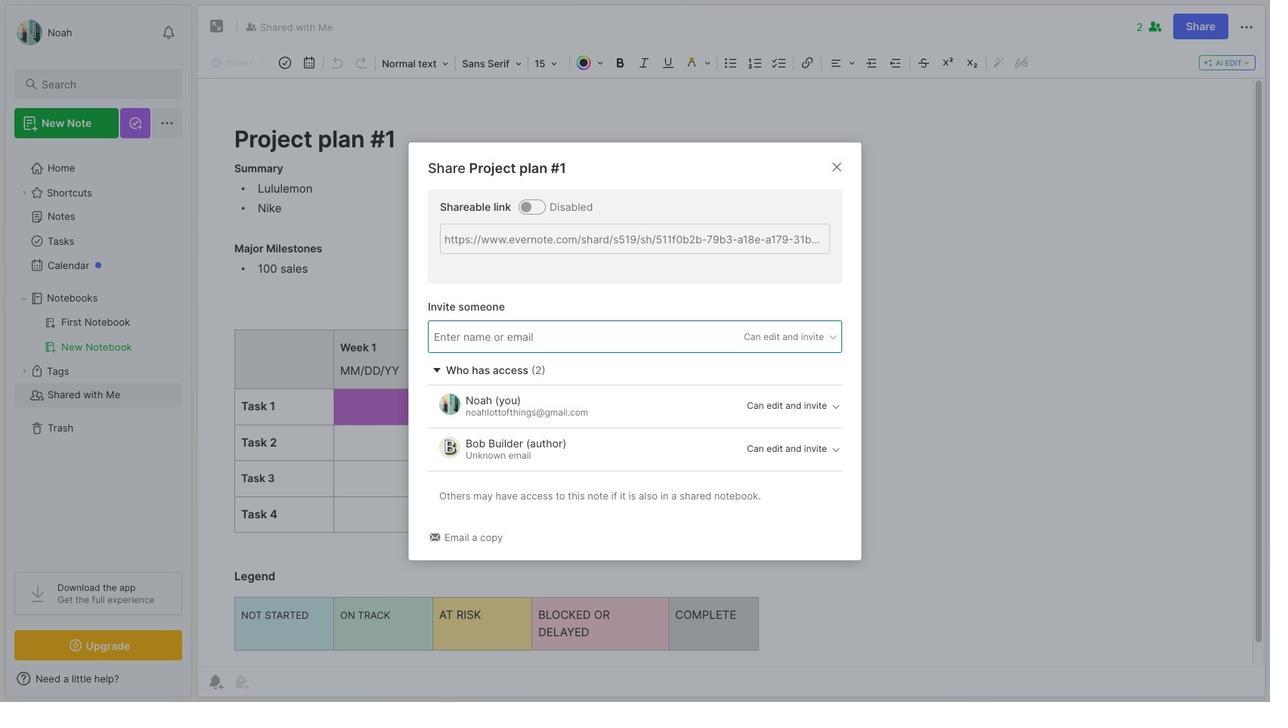 Task type: vqa. For each thing, say whether or not it's contained in the screenshot.
the right LIST
no



Task type: locate. For each thing, give the bounding box(es) containing it.
expand notebooks image
[[20, 294, 29, 303]]

None search field
[[42, 75, 169, 93]]

Add tag field
[[433, 329, 614, 345]]

bold image
[[610, 52, 631, 73]]

task image
[[275, 52, 296, 73]]

tree
[[5, 148, 191, 559]]

font color image
[[572, 52, 608, 73]]

superscript image
[[938, 52, 959, 73]]

subscript image
[[962, 52, 984, 73]]

alignment image
[[824, 52, 860, 73]]

outdent image
[[886, 52, 907, 73]]

Shared URL text field
[[440, 224, 831, 254]]

strikethrough image
[[914, 52, 935, 73]]

bulleted list image
[[721, 52, 742, 73]]

italic image
[[634, 52, 655, 73]]

numbered list image
[[745, 52, 766, 73]]

expand tags image
[[20, 367, 29, 376]]

group
[[14, 311, 182, 359]]

shared link switcher image
[[521, 201, 532, 212]]

expand note image
[[208, 17, 226, 36]]

none search field inside main element
[[42, 75, 169, 93]]

group inside main element
[[14, 311, 182, 359]]

insert link image
[[797, 52, 819, 73]]



Task type: describe. For each thing, give the bounding box(es) containing it.
calendar event image
[[299, 52, 320, 73]]

underline image
[[658, 52, 679, 73]]

note window element
[[197, 5, 1266, 698]]

heading level image
[[378, 53, 454, 73]]

close image
[[828, 158, 847, 176]]

main element
[[0, 0, 197, 703]]

checklist image
[[769, 52, 791, 73]]

insert image
[[207, 53, 273, 73]]

add a reminder image
[[207, 673, 225, 691]]

font size image
[[530, 53, 568, 73]]

highlight image
[[681, 52, 716, 73]]

indent image
[[862, 52, 883, 73]]

Note Editor text field
[[197, 78, 1266, 666]]

font family image
[[458, 53, 527, 73]]

tree inside main element
[[5, 148, 191, 559]]

Search text field
[[42, 77, 169, 92]]

add tag image
[[232, 673, 250, 691]]



